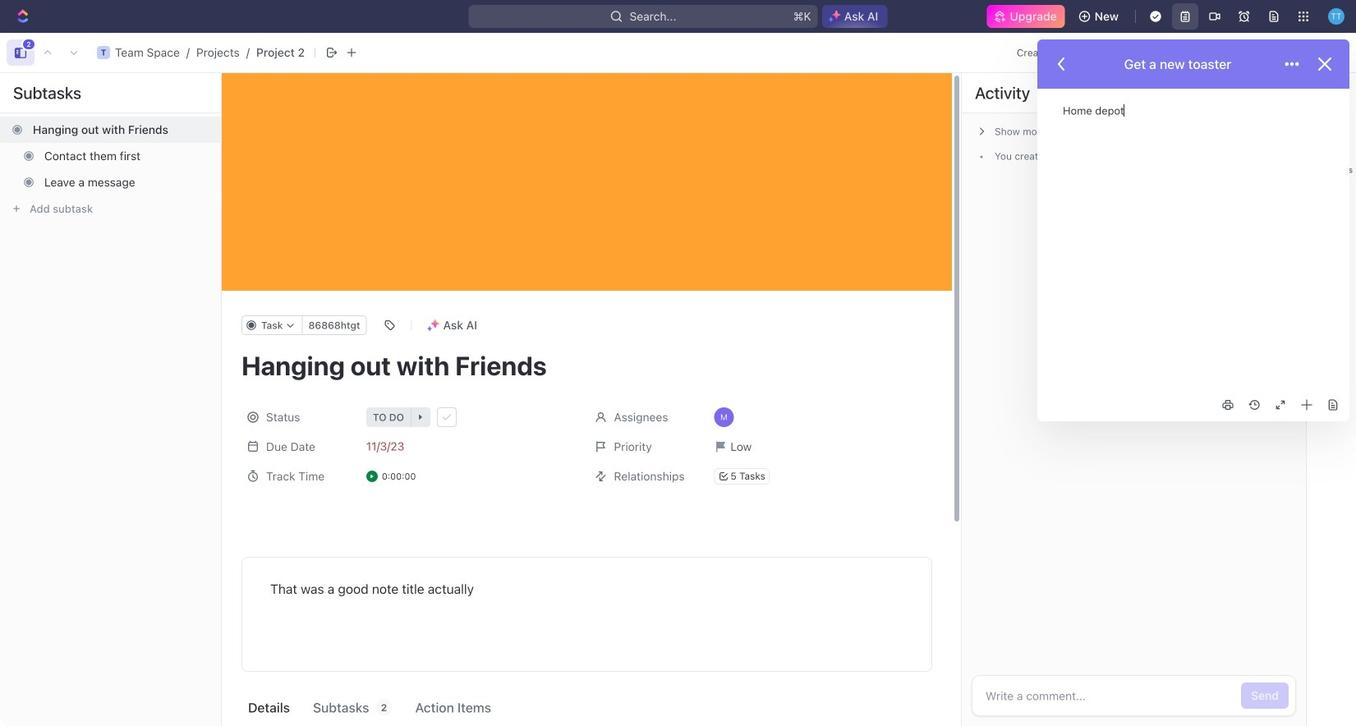 Task type: vqa. For each thing, say whether or not it's contained in the screenshot.
View dropdown button at the top
no



Task type: describe. For each thing, give the bounding box(es) containing it.
drumstick bite image
[[1214, 705, 1224, 715]]

task sidebar content section
[[958, 73, 1306, 726]]

1 vertical spatial team space, , element
[[14, 83, 27, 96]]



Task type: locate. For each thing, give the bounding box(es) containing it.
team space, , element
[[97, 46, 110, 59], [14, 83, 27, 96]]

0 vertical spatial team space, , element
[[97, 46, 110, 59]]

task sidebar navigation tab list
[[1310, 83, 1353, 232]]

0 horizontal spatial team space, , element
[[14, 83, 27, 96]]

Edit task name text field
[[241, 350, 932, 381]]

1 horizontal spatial team space, , element
[[97, 46, 110, 59]]



